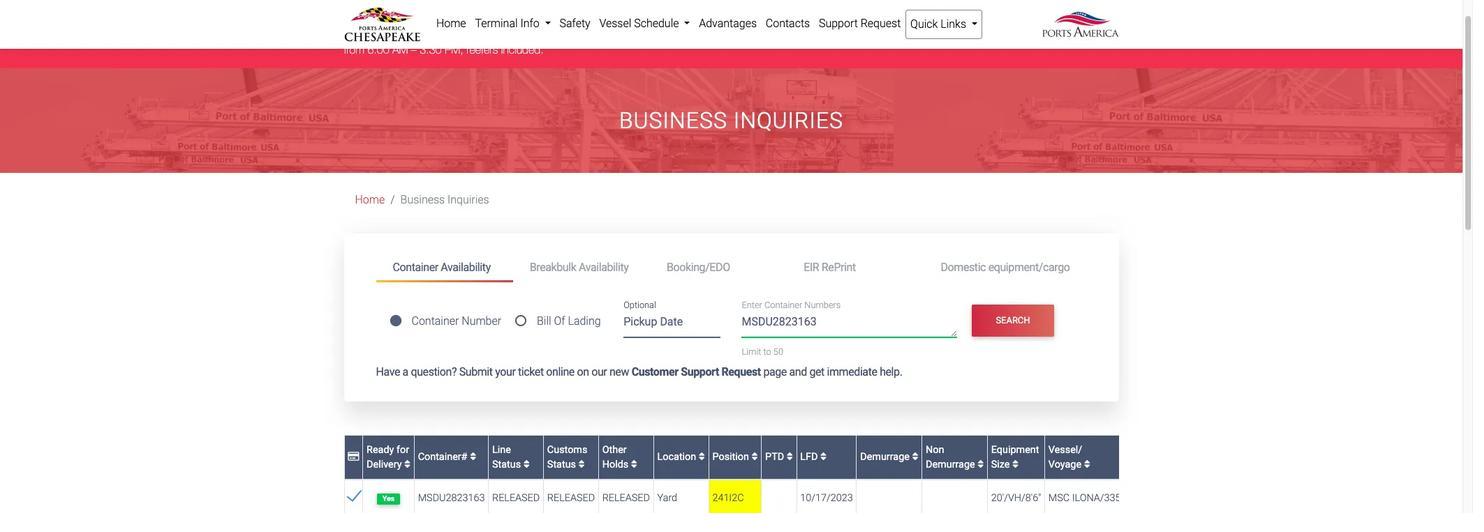 Task type: locate. For each thing, give the bounding box(es) containing it.
0 vertical spatial request
[[861, 17, 901, 30]]

limit
[[742, 347, 761, 357]]

container availability link
[[376, 255, 513, 283]]

1 horizontal spatial support
[[819, 17, 858, 30]]

1 horizontal spatial business inquiries
[[619, 108, 844, 134]]

schedule
[[634, 17, 679, 30]]

be
[[543, 28, 555, 40]]

sort image down customs
[[579, 460, 585, 470]]

links
[[941, 17, 966, 31]]

container up container number
[[393, 261, 438, 274]]

0 horizontal spatial gate
[[782, 28, 802, 40]]

ticket
[[518, 366, 544, 379]]

availability
[[441, 261, 491, 274], [579, 261, 629, 274]]

support right customer
[[681, 366, 719, 379]]

am
[[392, 43, 408, 56]]

0 horizontal spatial the
[[366, 28, 384, 40]]

0 vertical spatial business inquiries
[[619, 108, 844, 134]]

2 vertical spatial container
[[412, 315, 459, 328]]

have a question? submit your ticket online on our new customer support request page and get immediate help.
[[376, 366, 903, 379]]

sort image left position
[[699, 453, 705, 463]]

bill of lading
[[537, 315, 601, 328]]

seagirt
[[387, 28, 419, 40]]

get
[[810, 366, 825, 379]]

sort image left lfd
[[787, 453, 793, 463]]

bullhorn image
[[344, 26, 366, 41]]

0 horizontal spatial released
[[492, 493, 540, 505]]

quick links link
[[905, 10, 983, 39]]

availability up container number
[[441, 261, 491, 274]]

0 vertical spatial support
[[819, 17, 858, 30]]

container for container availability
[[393, 261, 438, 274]]

demurrage left non
[[860, 452, 912, 464]]

lfd
[[800, 452, 821, 464]]

holds
[[602, 460, 629, 471]]

2 availability from the left
[[579, 261, 629, 274]]

sort image left size
[[978, 460, 984, 470]]

on left our on the left bottom of page
[[577, 366, 589, 379]]

sort image
[[699, 453, 705, 463], [752, 453, 758, 463], [787, 453, 793, 463], [404, 460, 411, 470], [579, 460, 585, 470], [978, 460, 984, 470]]

from
[[344, 43, 364, 56]]

and left new
[[805, 28, 823, 40]]

info
[[521, 17, 540, 30]]

sort image up 10/17/2023 at the bottom right of the page
[[821, 453, 827, 463]]

released down "holds"
[[602, 493, 650, 505]]

1 horizontal spatial the
[[736, 28, 754, 40]]

demurrage down non
[[926, 460, 975, 471]]

sort image
[[470, 453, 476, 463], [821, 453, 827, 463], [912, 453, 919, 463], [523, 460, 530, 470], [631, 460, 637, 470], [1013, 460, 1019, 470], [1084, 460, 1090, 470]]

1 horizontal spatial inquiries
[[734, 108, 844, 134]]

domestic equipment/cargo link
[[924, 255, 1087, 281]]

trucks
[[949, 28, 977, 40]]

non demurrage
[[926, 444, 978, 471]]

business inquiries
[[619, 108, 844, 134], [401, 194, 489, 207]]

size
[[991, 460, 1010, 471]]

on
[[585, 28, 597, 40], [577, 366, 589, 379]]

and
[[805, 28, 823, 40], [789, 366, 807, 379]]

terminal
[[475, 17, 518, 30], [457, 28, 494, 40]]

container right enter
[[765, 300, 802, 311]]

included.
[[501, 43, 544, 56]]

50
[[774, 347, 783, 357]]

support
[[819, 17, 858, 30], [681, 366, 719, 379]]

status inside customs status
[[547, 460, 576, 471]]

new
[[610, 366, 629, 379]]

Enter Container Numbers text field
[[742, 314, 957, 338]]

1 horizontal spatial will
[[892, 28, 905, 40]]

safety
[[560, 17, 591, 30]]

the seagirt marine terminal gates will be open on october 9th, columbus day. the main gate and new vail gate will process trucks from 6:00 am – 3:30 pm, reefers included.
[[344, 28, 977, 56]]

reprint
[[822, 261, 856, 274]]

status down line
[[492, 460, 521, 471]]

2 released from the left
[[547, 493, 595, 505]]

question?
[[411, 366, 457, 379]]

request
[[861, 17, 901, 30], [722, 366, 761, 379]]

bill
[[537, 315, 551, 328]]

1 horizontal spatial status
[[547, 460, 576, 471]]

msc
[[1049, 493, 1070, 505]]

gate right the main
[[782, 28, 802, 40]]

container left number
[[412, 315, 459, 328]]

position link
[[713, 452, 758, 464]]

and left the get
[[789, 366, 807, 379]]

0 vertical spatial home
[[436, 17, 466, 30]]

on right the open
[[585, 28, 597, 40]]

0 horizontal spatial availability
[[441, 261, 491, 274]]

241i2c
[[713, 493, 744, 505]]

1 vertical spatial inquiries
[[448, 194, 489, 207]]

number
[[462, 315, 501, 328]]

0 vertical spatial on
[[585, 28, 597, 40]]

released down line status
[[492, 493, 540, 505]]

0 vertical spatial and
[[805, 28, 823, 40]]

close image
[[1109, 26, 1119, 43]]

0 vertical spatial container
[[393, 261, 438, 274]]

customs
[[547, 444, 588, 456]]

1 horizontal spatial home link
[[432, 10, 471, 38]]

1 vertical spatial home
[[355, 194, 385, 207]]

will left be at the left of page
[[526, 28, 540, 40]]

limit to 50
[[742, 347, 783, 357]]

1 status from the left
[[492, 460, 521, 471]]

sort image right "voyage"
[[1084, 460, 1090, 470]]

support request link
[[815, 10, 905, 38]]

request down limit on the bottom right
[[722, 366, 761, 379]]

0 horizontal spatial business
[[401, 194, 445, 207]]

1 horizontal spatial gate
[[869, 28, 889, 40]]

will
[[526, 28, 540, 40], [892, 28, 905, 40]]

enter
[[742, 300, 762, 311]]

terminal info link
[[471, 10, 555, 38]]

sort image left ptd
[[752, 453, 758, 463]]

0 horizontal spatial business inquiries
[[401, 194, 489, 207]]

equipment size
[[991, 444, 1039, 471]]

status down customs
[[547, 460, 576, 471]]

status inside line status
[[492, 460, 521, 471]]

home link
[[432, 10, 471, 38], [355, 194, 385, 207]]

non
[[926, 444, 944, 456]]

request left quick
[[861, 17, 901, 30]]

credit card image
[[348, 453, 359, 463]]

terminal inside the "the seagirt marine terminal gates will be open on october 9th, columbus day. the main gate and new vail gate will process trucks from 6:00 am – 3:30 pm, reefers included."
[[457, 28, 494, 40]]

0 vertical spatial inquiries
[[734, 108, 844, 134]]

gate right vail
[[869, 28, 889, 40]]

gates
[[497, 28, 523, 40]]

sort image inside location link
[[699, 453, 705, 463]]

0 vertical spatial home link
[[432, 10, 471, 38]]

line
[[492, 444, 511, 456]]

1 vertical spatial request
[[722, 366, 761, 379]]

sort image left non
[[912, 453, 919, 463]]

released down customs status
[[547, 493, 595, 505]]

availability right breakbulk
[[579, 261, 629, 274]]

terminal inside terminal info link
[[475, 17, 518, 30]]

the up the 6:00
[[366, 28, 384, 40]]

the right day.
[[736, 28, 754, 40]]

1 vertical spatial business inquiries
[[401, 194, 489, 207]]

2 status from the left
[[547, 460, 576, 471]]

customer
[[632, 366, 678, 379]]

columbus
[[662, 28, 710, 40]]

page
[[763, 366, 787, 379]]

home
[[436, 17, 466, 30], [355, 194, 385, 207]]

container
[[393, 261, 438, 274], [765, 300, 802, 311], [412, 315, 459, 328]]

0 horizontal spatial home
[[355, 194, 385, 207]]

0 horizontal spatial will
[[526, 28, 540, 40]]

availability for container availability
[[441, 261, 491, 274]]

1 horizontal spatial demurrage
[[926, 460, 975, 471]]

sort image inside demurrage link
[[912, 453, 919, 463]]

demurrage inside non demurrage
[[926, 460, 975, 471]]

1 vertical spatial home link
[[355, 194, 385, 207]]

will left quick
[[892, 28, 905, 40]]

line status
[[492, 444, 523, 471]]

advantages link
[[695, 10, 761, 38]]

support right 'contacts'
[[819, 17, 858, 30]]

sort image left line
[[470, 453, 476, 463]]

1 availability from the left
[[441, 261, 491, 274]]

1 gate from the left
[[782, 28, 802, 40]]

0 horizontal spatial home link
[[355, 194, 385, 207]]

0 horizontal spatial support
[[681, 366, 719, 379]]

domestic
[[941, 261, 986, 274]]

2 horizontal spatial released
[[602, 493, 650, 505]]

1 horizontal spatial availability
[[579, 261, 629, 274]]

pm,
[[445, 43, 463, 56]]

1 vertical spatial business
[[401, 194, 445, 207]]

1 horizontal spatial released
[[547, 493, 595, 505]]

sort image inside lfd link
[[821, 453, 827, 463]]

1 horizontal spatial business
[[619, 108, 727, 134]]

open
[[558, 28, 582, 40]]

sort image inside position link
[[752, 453, 758, 463]]

status for customs
[[547, 460, 576, 471]]

contacts
[[766, 17, 810, 30]]

0 horizontal spatial status
[[492, 460, 521, 471]]

2 gate from the left
[[869, 28, 889, 40]]



Task type: describe. For each thing, give the bounding box(es) containing it.
terminal info
[[475, 17, 542, 30]]

for
[[397, 444, 409, 456]]

our
[[592, 366, 607, 379]]

online
[[546, 366, 575, 379]]

have
[[376, 366, 400, 379]]

a
[[403, 366, 408, 379]]

on inside the "the seagirt marine terminal gates will be open on october 9th, columbus day. the main gate and new vail gate will process trucks from 6:00 am – 3:30 pm, reefers included."
[[585, 28, 597, 40]]

the seagirt marine terminal gates will be open on october 9th, columbus day. the main gate and new vail gate will process trucks from 6:00 am – 3:30 pm, reefers included. alert
[[0, 15, 1463, 69]]

your
[[495, 366, 516, 379]]

eir reprint
[[804, 261, 856, 274]]

breakbulk availability
[[530, 261, 629, 274]]

quick
[[911, 17, 938, 31]]

vessel/ voyage
[[1049, 444, 1084, 471]]

booking/edo
[[667, 261, 730, 274]]

0 horizontal spatial request
[[722, 366, 761, 379]]

1 will from the left
[[526, 28, 540, 40]]

other holds
[[602, 444, 631, 471]]

breakbulk availability link
[[513, 255, 650, 281]]

1 vertical spatial container
[[765, 300, 802, 311]]

ilona/335r
[[1072, 493, 1127, 505]]

submit
[[459, 366, 493, 379]]

3:30
[[420, 43, 442, 56]]

the seagirt marine terminal gates will be open on october 9th, columbus day. the main gate and new vail gate will process trucks from 6:00 am – 3:30 pm, reefers included. link
[[344, 28, 977, 56]]

enter container numbers
[[742, 300, 841, 311]]

support request
[[819, 17, 901, 30]]

process
[[908, 28, 946, 40]]

1 the from the left
[[366, 28, 384, 40]]

20'/vh/8'6"
[[991, 493, 1041, 505]]

container for container number
[[412, 315, 459, 328]]

container# link
[[418, 452, 476, 464]]

lfd link
[[800, 452, 827, 464]]

advantages
[[699, 17, 757, 30]]

breakbulk
[[530, 261, 576, 274]]

container availability
[[393, 261, 491, 274]]

search
[[996, 316, 1030, 326]]

sort image right "holds"
[[631, 460, 637, 470]]

ready for delivery
[[367, 444, 409, 471]]

vessel schedule link
[[595, 10, 695, 38]]

sort image down for
[[404, 460, 411, 470]]

sort image inside ptd link
[[787, 453, 793, 463]]

1 vertical spatial support
[[681, 366, 719, 379]]

sort image left customs status
[[523, 460, 530, 470]]

1 vertical spatial and
[[789, 366, 807, 379]]

new
[[826, 28, 847, 40]]

2 will from the left
[[892, 28, 905, 40]]

2 the from the left
[[736, 28, 754, 40]]

numbers
[[805, 300, 841, 311]]

9th,
[[641, 28, 659, 40]]

yes
[[382, 495, 395, 504]]

msc ilona/335r
[[1049, 493, 1127, 505]]

vessel schedule
[[599, 17, 682, 30]]

eir reprint link
[[787, 255, 924, 281]]

booking/edo link
[[650, 255, 787, 281]]

status for line
[[492, 460, 521, 471]]

customer support request link
[[632, 366, 761, 379]]

1 released from the left
[[492, 493, 540, 505]]

lading
[[568, 315, 601, 328]]

contacts link
[[761, 10, 815, 38]]

container#
[[418, 452, 470, 464]]

help.
[[880, 366, 903, 379]]

vessel
[[599, 17, 631, 30]]

eir
[[804, 261, 819, 274]]

Optional text field
[[624, 311, 721, 338]]

location
[[657, 452, 699, 464]]

ptd link
[[765, 452, 793, 464]]

to
[[764, 347, 771, 357]]

vessel/
[[1049, 444, 1082, 456]]

main
[[757, 28, 779, 40]]

1 horizontal spatial home
[[436, 17, 466, 30]]

location link
[[657, 452, 705, 464]]

equipment/cargo
[[988, 261, 1070, 274]]

6:00
[[368, 43, 389, 56]]

domestic equipment/cargo
[[941, 261, 1070, 274]]

0 horizontal spatial demurrage
[[860, 452, 912, 464]]

position
[[713, 452, 752, 464]]

delivery
[[367, 460, 402, 471]]

immediate
[[827, 366, 877, 379]]

reefers
[[467, 43, 498, 56]]

demurrage link
[[860, 452, 919, 464]]

sort image down equipment
[[1013, 460, 1019, 470]]

sort image inside container# 'link'
[[470, 453, 476, 463]]

marine
[[422, 28, 454, 40]]

quick links
[[911, 17, 969, 31]]

1 horizontal spatial request
[[861, 17, 901, 30]]

and inside the "the seagirt marine terminal gates will be open on october 9th, columbus day. the main gate and new vail gate will process trucks from 6:00 am – 3:30 pm, reefers included."
[[805, 28, 823, 40]]

optional
[[624, 301, 656, 311]]

safety link
[[555, 10, 595, 38]]

vail
[[850, 28, 865, 40]]

ready
[[367, 444, 394, 456]]

ptd
[[765, 452, 787, 464]]

10/17/2023
[[800, 493, 853, 505]]

3 released from the left
[[602, 493, 650, 505]]

1 vertical spatial on
[[577, 366, 589, 379]]

availability for breakbulk availability
[[579, 261, 629, 274]]

october
[[600, 28, 638, 40]]

0 horizontal spatial inquiries
[[448, 194, 489, 207]]

0 vertical spatial business
[[619, 108, 727, 134]]

equipment
[[991, 444, 1039, 456]]



Task type: vqa. For each thing, say whether or not it's contained in the screenshot.
HOLDS
yes



